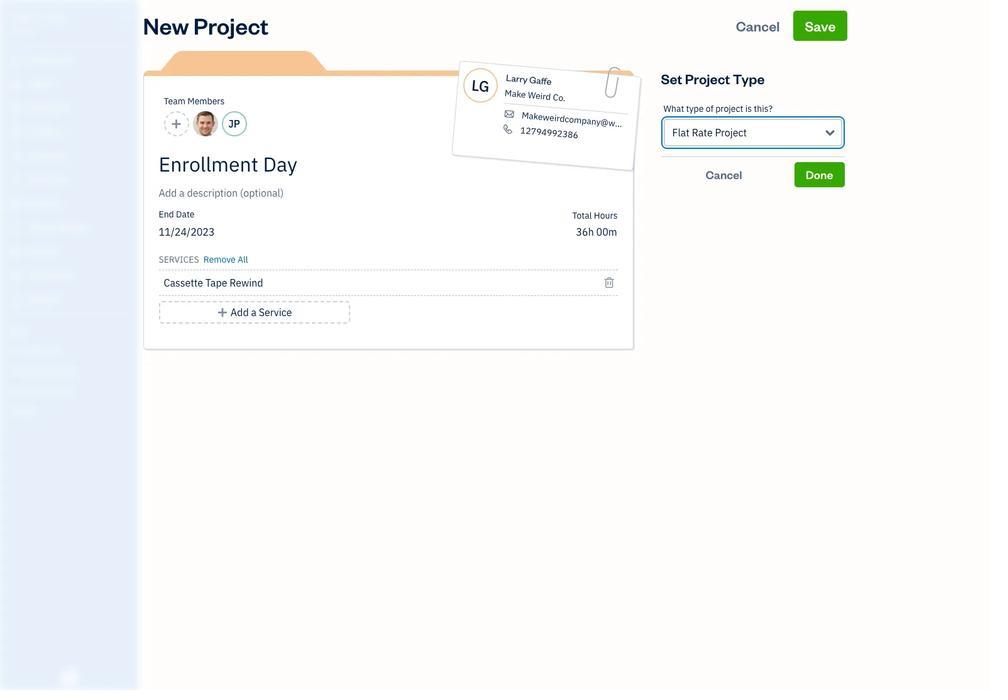 Task type: describe. For each thing, give the bounding box(es) containing it.
save
[[805, 17, 836, 35]]

report image
[[8, 294, 23, 306]]

1 vertical spatial cancel
[[706, 167, 743, 182]]

payment image
[[8, 150, 23, 163]]

cassette
[[164, 277, 203, 289]]

add a service button
[[159, 301, 350, 324]]

money image
[[8, 246, 23, 259]]

what type of project is this? element
[[661, 94, 845, 157]]

settings image
[[9, 406, 135, 416]]

estimate image
[[8, 103, 23, 115]]

phone image
[[501, 124, 515, 135]]

a
[[251, 306, 257, 319]]

of
[[706, 103, 714, 114]]

project inside field
[[715, 126, 747, 139]]

End date in  format text field
[[159, 226, 312, 238]]

set
[[661, 70, 683, 87]]

project image
[[8, 198, 23, 211]]

Hourly Budget text field
[[576, 226, 618, 238]]

date
[[176, 209, 195, 220]]

this?
[[754, 103, 773, 114]]

1 vertical spatial cancel button
[[661, 162, 787, 187]]

flat
[[673, 126, 690, 139]]

services remove all
[[159, 254, 248, 265]]

dashboard image
[[8, 55, 23, 67]]

expense image
[[8, 174, 23, 187]]

all
[[238, 254, 248, 265]]

remove project service image
[[604, 275, 615, 291]]

what
[[664, 103, 685, 114]]

invoice image
[[8, 126, 23, 139]]

set project type
[[661, 70, 765, 87]]

chart image
[[8, 270, 23, 282]]

project
[[716, 103, 744, 114]]

make
[[504, 87, 526, 100]]

hours
[[594, 210, 618, 221]]

remove
[[204, 254, 236, 265]]

team members image
[[9, 346, 135, 356]]

owner
[[10, 25, 33, 35]]

what type of project is this?
[[664, 103, 773, 114]]

type
[[733, 70, 765, 87]]

turtle
[[10, 11, 46, 24]]

Project Name text field
[[159, 152, 505, 177]]

client image
[[8, 79, 23, 91]]

save button
[[794, 11, 848, 41]]



Task type: locate. For each thing, give the bounding box(es) containing it.
1 vertical spatial project
[[685, 70, 731, 87]]

project for new
[[194, 11, 269, 40]]

members
[[188, 96, 225, 107]]

main element
[[0, 0, 170, 691]]

plus image
[[217, 305, 228, 320]]

gaffe
[[529, 74, 552, 88]]

cancel down 'flat rate project'
[[706, 167, 743, 182]]

inc
[[48, 11, 66, 24]]

weird
[[527, 89, 551, 103]]

cancel button up type
[[725, 11, 792, 41]]

items and services image
[[9, 366, 135, 376]]

cancel button
[[725, 11, 792, 41], [661, 162, 787, 187]]

done button
[[795, 162, 845, 187]]

12794992386
[[520, 125, 579, 141]]

co.
[[552, 92, 566, 104]]

2 vertical spatial project
[[715, 126, 747, 139]]

turtle inc owner
[[10, 11, 66, 35]]

team
[[164, 96, 186, 107]]

apps image
[[9, 326, 135, 336]]

rate
[[692, 126, 713, 139]]

0 vertical spatial cancel
[[736, 17, 780, 35]]

end date
[[159, 209, 195, 220]]

envelope image
[[503, 109, 516, 120]]

freshbooks image
[[59, 670, 79, 686]]

lg
[[471, 75, 490, 96]]

Project Type field
[[664, 119, 843, 147]]

end
[[159, 209, 174, 220]]

rewind
[[230, 277, 263, 289]]

flat rate project
[[673, 126, 747, 139]]

new project
[[143, 11, 269, 40]]

makeweirdcompany@weird.co
[[521, 110, 643, 131]]

services
[[159, 254, 199, 265]]

team members
[[164, 96, 225, 107]]

cassette tape rewind
[[164, 277, 263, 289]]

remove all button
[[201, 250, 248, 267]]

bank connections image
[[9, 386, 135, 396]]

project for set
[[685, 70, 731, 87]]

0 vertical spatial cancel button
[[725, 11, 792, 41]]

total hours
[[573, 210, 618, 221]]

0 vertical spatial project
[[194, 11, 269, 40]]

timer image
[[8, 222, 23, 235]]

total
[[573, 210, 592, 221]]

new
[[143, 11, 189, 40]]

add team member image
[[171, 116, 182, 131]]

cancel button down 'flat rate project'
[[661, 162, 787, 187]]

add a service
[[231, 306, 292, 319]]

tape
[[206, 277, 227, 289]]

done
[[806, 167, 834, 182]]

is
[[746, 103, 752, 114]]

type
[[687, 103, 704, 114]]

cancel
[[736, 17, 780, 35], [706, 167, 743, 182]]

project
[[194, 11, 269, 40], [685, 70, 731, 87], [715, 126, 747, 139]]

cancel up type
[[736, 17, 780, 35]]

add
[[231, 306, 249, 319]]

Project Description text field
[[159, 186, 505, 201]]

larry
[[506, 72, 528, 85]]

jp
[[228, 118, 240, 130]]

service
[[259, 306, 292, 319]]

larry gaffe make weird co.
[[504, 72, 566, 104]]



Task type: vqa. For each thing, say whether or not it's contained in the screenshot.
top (2%)
no



